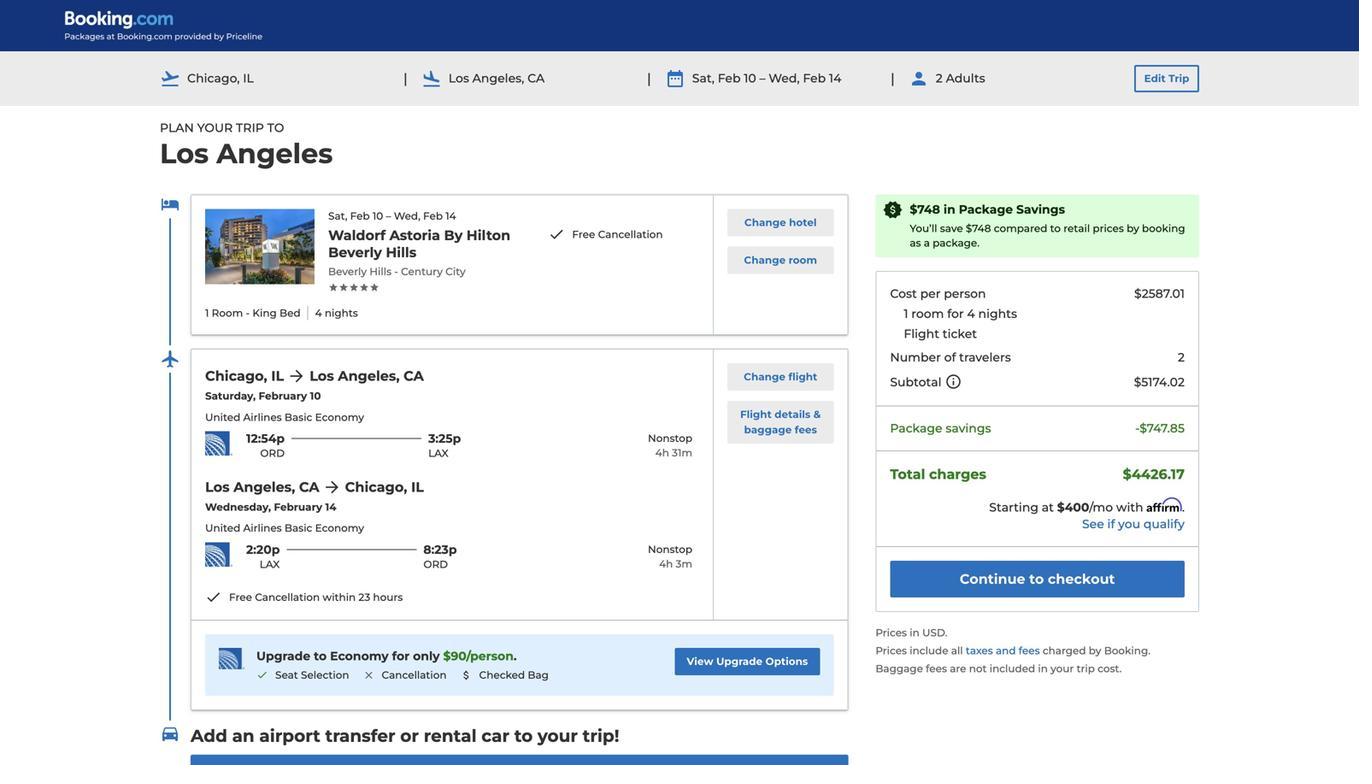 Task type: locate. For each thing, give the bounding box(es) containing it.
1
[[904, 306, 908, 321], [205, 307, 209, 319]]

cars image
[[160, 724, 180, 745]]

1 for 1 room - king bed
[[205, 307, 209, 319]]

to right continue
[[1029, 571, 1044, 587]]

2 united from the top
[[205, 522, 240, 534]]

ticket
[[943, 327, 977, 341]]

by inside prices in usd. prices include all taxes and fees charged by booking . baggage fees are not included in your trip cost.
[[1089, 645, 1101, 657]]

savings
[[946, 421, 991, 436]]

sat, for sat, feb 10 – wed, feb 14 waldorf astoria by hilton beverly hills beverly hills - century city
[[328, 210, 347, 222]]

1 horizontal spatial upgrade
[[716, 655, 763, 667]]

not included image
[[363, 669, 375, 681]]

. right charged
[[1148, 645, 1151, 657]]

room down hotel
[[789, 254, 817, 266]]

$748
[[910, 202, 940, 217], [966, 222, 991, 235]]

2 vertical spatial in
[[1038, 662, 1048, 675]]

2 united airlines-image image from the top
[[205, 542, 233, 567]]

ord down 12:54p
[[260, 447, 285, 460]]

prices
[[1093, 222, 1124, 235]]

to inside $748 in package savings you'll save $748 compared to retail prices by booking as a package.
[[1050, 222, 1061, 235]]

1 basic from the top
[[285, 411, 312, 423]]

united airlines-image image left the "2:20p lax"
[[205, 542, 233, 567]]

fees inside flight details & baggage fees
[[795, 424, 817, 436]]

affirm
[[1147, 498, 1182, 513]]

package savings
[[890, 421, 991, 436]]

fees right and
[[1019, 645, 1040, 657]]

1 horizontal spatial nights
[[978, 306, 1017, 321]]

included image
[[256, 669, 268, 681]]

change inside "link"
[[744, 254, 786, 266]]

see if you qualify link
[[877, 516, 1185, 533]]

nights inside 1 room for 4 nights flight ticket
[[978, 306, 1017, 321]]

upgrade up seat
[[256, 649, 310, 663]]

– for sat, feb 10 – wed, feb 14 waldorf astoria by hilton beverly hills beverly hills - century city
[[386, 210, 391, 222]]

united airlines basic economy up 12:54p
[[205, 411, 364, 423]]

$
[[443, 649, 451, 663]]

1 vertical spatial $748
[[966, 222, 991, 235]]

- left king
[[246, 307, 250, 319]]

1 horizontal spatial for
[[947, 306, 964, 321]]

continue
[[960, 571, 1026, 587]]

. up qualify
[[1182, 500, 1185, 515]]

0 vertical spatial basic
[[285, 411, 312, 423]]

1 vertical spatial package
[[890, 421, 943, 436]]

0 horizontal spatial wed,
[[394, 210, 420, 222]]

economy down 'saturday, february 10'
[[315, 411, 364, 423]]

0 vertical spatial united airlines-image image
[[205, 431, 233, 456]]

your down charged
[[1051, 662, 1074, 675]]

beverly
[[328, 244, 382, 261], [328, 265, 367, 278]]

4 down person
[[967, 306, 975, 321]]

hills
[[386, 244, 416, 261], [370, 265, 392, 278]]

1 horizontal spatial 14
[[446, 210, 456, 222]]

basic down wednesday, february 14
[[285, 522, 312, 534]]

2 vertical spatial il
[[411, 479, 424, 495]]

room inside "link"
[[789, 254, 817, 266]]

1 vertical spatial united
[[205, 522, 240, 534]]

2 united airlines basic economy from the top
[[205, 522, 364, 534]]

0 vertical spatial package
[[959, 202, 1013, 217]]

change for change hotel
[[745, 216, 786, 229]]

0 horizontal spatial by
[[1089, 645, 1101, 657]]

2 horizontal spatial |
[[891, 70, 895, 87]]

0 horizontal spatial flight
[[740, 408, 772, 421]]

in for usd.
[[910, 627, 920, 639]]

$748 up package.
[[966, 222, 991, 235]]

3 | from the left
[[891, 70, 895, 87]]

1 vertical spatial february
[[274, 501, 322, 513]]

february up 12:54p
[[259, 390, 307, 402]]

flight inside flight details & baggage fees
[[740, 408, 772, 421]]

4h inside nonstop 4h 31m
[[655, 447, 669, 459]]

package.
[[933, 237, 980, 249]]

package inside $748 in package savings you'll save $748 compared to retail prices by booking as a package.
[[959, 202, 1013, 217]]

1 nonstop from the top
[[648, 432, 693, 445]]

1 vertical spatial 4h
[[659, 558, 673, 570]]

10 inside sat, feb 10 – wed, feb 14 waldorf astoria by hilton beverly hills beverly hills - century city
[[373, 210, 383, 222]]

14 for sat, feb 10 – wed, feb 14 waldorf astoria by hilton beverly hills beverly hills - century city
[[446, 210, 456, 222]]

$5174.02
[[1134, 375, 1185, 389]]

package up save
[[959, 202, 1013, 217]]

ord for 8:23p
[[423, 558, 448, 571]]

2 horizontal spatial -
[[1135, 421, 1140, 436]]

. inside starting at $400 /mo with affirm . see if you qualify
[[1182, 500, 1185, 515]]

room for 1
[[912, 306, 944, 321]]

to left retail
[[1050, 222, 1061, 235]]

il up 8:23p
[[411, 479, 424, 495]]

fees down the 'include'
[[926, 662, 947, 675]]

and
[[996, 645, 1016, 657]]

2 horizontal spatial cancellation
[[598, 228, 663, 241]]

airlines down 'saturday, february 10'
[[243, 411, 282, 423]]

room down per
[[912, 306, 944, 321]]

flight up baggage
[[740, 408, 772, 421]]

$748 up you'll
[[910, 202, 940, 217]]

1 vertical spatial 10
[[373, 210, 383, 222]]

/person
[[466, 649, 514, 663]]

2 beverly from the top
[[328, 265, 367, 278]]

united airlines-image image for chicago,
[[205, 431, 233, 456]]

1 vertical spatial nonstop
[[648, 543, 693, 556]]

0 horizontal spatial cancellation
[[255, 591, 320, 603]]

ord inside 8:23p ord
[[423, 558, 448, 571]]

united airlines basic economy
[[205, 411, 364, 423], [205, 522, 364, 534]]

2 horizontal spatial in
[[1038, 662, 1048, 675]]

chicago, il up 'saturday,'
[[205, 368, 284, 384]]

1 vertical spatial economy
[[315, 522, 364, 534]]

hills up star image
[[370, 265, 392, 278]]

14 for sat, feb 10 – wed, feb 14
[[829, 71, 842, 86]]

change flight link
[[728, 363, 834, 391]]

1 vertical spatial in
[[910, 627, 920, 639]]

nonstop for los angeles, ca
[[648, 432, 693, 445]]

february up 2:20p
[[274, 501, 322, 513]]

chicago, il up your
[[187, 71, 254, 86]]

within
[[323, 591, 356, 603]]

1 vertical spatial lax
[[260, 558, 280, 571]]

united down 'saturday,'
[[205, 411, 240, 423]]

0 vertical spatial fees
[[795, 424, 817, 436]]

wed, inside sat, feb 10 – wed, feb 14 waldorf astoria by hilton beverly hills beverly hills - century city
[[394, 210, 420, 222]]

star image
[[328, 282, 339, 293], [339, 282, 349, 293], [349, 282, 359, 293], [359, 282, 369, 293]]

king
[[252, 307, 277, 319]]

bed
[[280, 307, 301, 319]]

flight inside 1 room for 4 nights flight ticket
[[904, 327, 939, 341]]

1 vertical spatial hills
[[370, 265, 392, 278]]

2 vertical spatial 14
[[325, 501, 336, 513]]

taxes
[[966, 645, 993, 657]]

nights
[[978, 306, 1017, 321], [325, 307, 358, 319]]

lax down 2:20p
[[260, 558, 280, 571]]

2 | from the left
[[647, 70, 651, 87]]

change flight
[[744, 371, 817, 383]]

free
[[572, 228, 595, 241], [229, 591, 252, 603]]

1 horizontal spatial 10
[[373, 210, 383, 222]]

united airlines basic economy down wednesday, february 14
[[205, 522, 364, 534]]

cost.
[[1098, 662, 1122, 675]]

wed, for sat, feb 10 – wed, feb 14 waldorf astoria by hilton beverly hills beverly hills - century city
[[394, 210, 420, 222]]

0 horizontal spatial for
[[392, 649, 410, 663]]

fees down &
[[795, 424, 817, 436]]

change down 'change hotel' link
[[744, 254, 786, 266]]

sat, inside sat, feb 10 – wed, feb 14 waldorf astoria by hilton beverly hills beverly hills - century city
[[328, 210, 347, 222]]

economy up not included image
[[330, 649, 389, 663]]

1 vertical spatial chicago, il
[[205, 368, 284, 384]]

united airlines-image image left "12:54p ord"
[[205, 431, 233, 456]]

fees
[[795, 424, 817, 436], [1019, 645, 1040, 657], [926, 662, 947, 675]]

2 left adults
[[936, 71, 943, 86]]

for left only
[[392, 649, 410, 663]]

airport
[[259, 725, 320, 746]]

nonstop 4h 3m
[[648, 543, 693, 570]]

nights right bed
[[325, 307, 358, 319]]

1 left room
[[205, 307, 209, 319]]

retail
[[1064, 222, 1090, 235]]

economy for los
[[315, 411, 364, 423]]

2 nonstop from the top
[[648, 543, 693, 556]]

- inside sat, feb 10 – wed, feb 14 waldorf astoria by hilton beverly hills beverly hills - century city
[[394, 265, 398, 278]]

1 vertical spatial il
[[271, 368, 284, 384]]

lax
[[428, 447, 448, 460], [260, 558, 280, 571]]

1 horizontal spatial wed,
[[769, 71, 800, 86]]

1 vertical spatial airlines
[[243, 522, 282, 534]]

by right prices
[[1127, 222, 1139, 235]]

basic up 12:54p
[[285, 411, 312, 423]]

wed,
[[769, 71, 800, 86], [394, 210, 420, 222]]

- up $4426.17 on the bottom right
[[1135, 421, 1140, 436]]

0 vertical spatial 2
[[936, 71, 943, 86]]

cancellation
[[598, 228, 663, 241], [255, 591, 320, 603], [382, 669, 447, 681]]

2
[[936, 71, 943, 86], [1178, 350, 1185, 365]]

1 vertical spatial your
[[538, 725, 578, 746]]

not
[[969, 662, 987, 675]]

1 airlines from the top
[[243, 411, 282, 423]]

charged
[[1043, 645, 1086, 657]]

1 inside 1 room for 4 nights flight ticket
[[904, 306, 908, 321]]

by up trip
[[1089, 645, 1101, 657]]

0 horizontal spatial lax
[[260, 558, 280, 571]]

0 vertical spatial beverly
[[328, 244, 382, 261]]

flight
[[788, 371, 817, 383]]

3 change from the top
[[744, 371, 786, 383]]

. up checked bag
[[514, 649, 517, 663]]

1 | from the left
[[403, 70, 408, 87]]

sat, feb 10 – wed, feb 14
[[692, 71, 842, 86]]

1 vertical spatial 14
[[446, 210, 456, 222]]

0 vertical spatial angeles,
[[472, 71, 524, 86]]

in down charged
[[1038, 662, 1048, 675]]

ord down 8:23p
[[423, 558, 448, 571]]

ord inside "12:54p ord"
[[260, 447, 285, 460]]

- left century at top left
[[394, 265, 398, 278]]

chicago,
[[187, 71, 240, 86], [205, 368, 267, 384], [345, 479, 407, 495]]

in
[[944, 202, 956, 217], [910, 627, 920, 639], [1038, 662, 1048, 675]]

2 airlines from the top
[[243, 522, 282, 534]]

14 inside sat, feb 10 – wed, feb 14 waldorf astoria by hilton beverly hills beverly hills - century city
[[446, 210, 456, 222]]

0 horizontal spatial 10
[[310, 390, 321, 402]]

february
[[259, 390, 307, 402], [274, 501, 322, 513]]

nonstop up 3m
[[648, 543, 693, 556]]

4h left the 31m
[[655, 447, 669, 459]]

0 horizontal spatial angeles,
[[233, 479, 295, 495]]

| for los angeles, ca
[[403, 70, 408, 87]]

2:20p lax
[[246, 542, 280, 571]]

0 vertical spatial sat,
[[692, 71, 715, 86]]

3 star image from the left
[[349, 282, 359, 293]]

1 down 'cost' on the top
[[904, 306, 908, 321]]

bag
[[528, 669, 549, 681]]

1 united airlines-image image from the top
[[205, 431, 233, 456]]

$400
[[1057, 500, 1089, 515]]

2 up $5174.02
[[1178, 350, 1185, 365]]

1 horizontal spatial 2
[[1178, 350, 1185, 365]]

0 vertical spatial change
[[745, 216, 786, 229]]

0 vertical spatial lax
[[428, 447, 448, 460]]

1 horizontal spatial 4
[[967, 306, 975, 321]]

number of travelers
[[890, 350, 1011, 365]]

1 united airlines basic economy from the top
[[205, 411, 364, 423]]

1 change from the top
[[745, 216, 786, 229]]

lax down the 3:25p
[[428, 447, 448, 460]]

1 vertical spatial by
[[1089, 645, 1101, 657]]

trip
[[236, 121, 264, 135]]

0 vertical spatial free
[[572, 228, 595, 241]]

nonstop
[[648, 432, 693, 445], [648, 543, 693, 556]]

1 horizontal spatial flight
[[904, 327, 939, 341]]

room
[[789, 254, 817, 266], [912, 306, 944, 321]]

1 vertical spatial chicago,
[[205, 368, 267, 384]]

united airlines-image image for los
[[205, 542, 233, 567]]

for
[[947, 306, 964, 321], [392, 649, 410, 663]]

united for chicago,
[[205, 411, 240, 423]]

1 horizontal spatial in
[[944, 202, 956, 217]]

$748 in package savings you'll save $748 compared to retail prices by booking as a package.
[[910, 202, 1185, 249]]

1 vertical spatial angeles,
[[338, 368, 400, 384]]

2 vertical spatial -
[[1135, 421, 1140, 436]]

0 vertical spatial airlines
[[243, 411, 282, 423]]

1 vertical spatial 2
[[1178, 350, 1185, 365]]

0 horizontal spatial nights
[[325, 307, 358, 319]]

1 horizontal spatial package
[[959, 202, 1013, 217]]

0 horizontal spatial fees
[[795, 424, 817, 436]]

1 vertical spatial cancellation
[[255, 591, 320, 603]]

seat
[[275, 669, 298, 681]]

economy up within
[[315, 522, 364, 534]]

if
[[1107, 517, 1115, 531]]

sat, for sat, feb 10 – wed, feb 14
[[692, 71, 715, 86]]

4 right bed
[[315, 307, 322, 319]]

0 vertical spatial united airlines basic economy
[[205, 411, 364, 423]]

astoria
[[389, 227, 440, 244]]

0 horizontal spatial free
[[229, 591, 252, 603]]

0 horizontal spatial $748
[[910, 202, 940, 217]]

12:54p ord
[[246, 431, 285, 460]]

hilton
[[467, 227, 511, 244]]

upgrade right view
[[716, 655, 763, 667]]

bed image
[[160, 195, 180, 215]]

2 change from the top
[[744, 254, 786, 266]]

0 horizontal spatial sat,
[[328, 210, 347, 222]]

in up save
[[944, 202, 956, 217]]

lax inside the "2:20p lax"
[[260, 558, 280, 571]]

2 vertical spatial ca
[[299, 479, 319, 495]]

wed, for sat, feb 10 – wed, feb 14
[[769, 71, 800, 86]]

2 basic from the top
[[285, 522, 312, 534]]

il up 'saturday, february 10'
[[271, 368, 284, 384]]

airlines
[[243, 411, 282, 423], [243, 522, 282, 534]]

room inside 1 room for 4 nights flight ticket
[[912, 306, 944, 321]]

airlines for il
[[243, 411, 282, 423]]

4
[[967, 306, 975, 321], [315, 307, 322, 319]]

2 vertical spatial change
[[744, 371, 786, 383]]

upgrade to economy for only $ 90 /person .
[[256, 649, 517, 663]]

– inside sat, feb 10 – wed, feb 14 waldorf astoria by hilton beverly hills beverly hills - century city
[[386, 210, 391, 222]]

1 star image from the left
[[328, 282, 339, 293]]

1 vertical spatial for
[[392, 649, 410, 663]]

0 vertical spatial los angeles, ca
[[449, 71, 545, 86]]

baggage
[[744, 424, 792, 436]]

united down the wednesday,
[[205, 522, 240, 534]]

4h for chicago, il
[[659, 558, 673, 570]]

usd.
[[922, 627, 947, 639]]

chicago, il up 8:23p
[[345, 479, 424, 495]]

1 horizontal spatial |
[[647, 70, 651, 87]]

lax inside 3:25p lax
[[428, 447, 448, 460]]

1 horizontal spatial $748
[[966, 222, 991, 235]]

prices in usd. prices include all taxes and fees charged by booking . baggage fees are not included in your trip cost.
[[876, 627, 1151, 675]]

1 for 1 room for 4 nights flight ticket
[[904, 306, 908, 321]]

united airlines logo image
[[219, 648, 244, 669]]

1 horizontal spatial ca
[[404, 368, 424, 384]]

sat,
[[692, 71, 715, 86], [328, 210, 347, 222]]

4 nights
[[315, 307, 358, 319]]

in inside $748 in package savings you'll save $748 compared to retail prices by booking as a package.
[[944, 202, 956, 217]]

$2587.01
[[1134, 286, 1185, 301]]

savings
[[1016, 202, 1065, 217]]

edit
[[1144, 72, 1166, 85]]

0 vertical spatial united
[[205, 411, 240, 423]]

2 vertical spatial cancellation
[[382, 669, 447, 681]]

for up the ticket
[[947, 306, 964, 321]]

2 horizontal spatial 14
[[829, 71, 842, 86]]

14
[[829, 71, 842, 86], [446, 210, 456, 222], [325, 501, 336, 513]]

1 vertical spatial sat,
[[328, 210, 347, 222]]

1 horizontal spatial free
[[572, 228, 595, 241]]

basic for angeles,
[[285, 522, 312, 534]]

to up selection
[[314, 649, 327, 663]]

4h left 3m
[[659, 558, 673, 570]]

il up trip
[[243, 71, 254, 86]]

change for change room
[[744, 254, 786, 266]]

0 horizontal spatial package
[[890, 421, 943, 436]]

add an airport transfer or rental car to your trip!
[[191, 725, 619, 746]]

2 vertical spatial 10
[[310, 390, 321, 402]]

1 horizontal spatial –
[[760, 71, 766, 86]]

your left trip!
[[538, 725, 578, 746]]

airlines up 2:20p
[[243, 522, 282, 534]]

change left the "flight"
[[744, 371, 786, 383]]

angeles, for |
[[472, 71, 524, 86]]

toggle tooltip image
[[945, 373, 962, 390]]

ca for chicago, il
[[404, 368, 424, 384]]

0 vertical spatial for
[[947, 306, 964, 321]]

flight up number
[[904, 327, 939, 341]]

0 vertical spatial 14
[[829, 71, 842, 86]]

4 inside 1 room for 4 nights flight ticket
[[967, 306, 975, 321]]

1 vertical spatial -
[[246, 307, 250, 319]]

0 horizontal spatial 1
[[205, 307, 209, 319]]

nights down person
[[978, 306, 1017, 321]]

4h inside nonstop 4h 3m
[[659, 558, 673, 570]]

trip
[[1169, 72, 1189, 85]]

1 vertical spatial change
[[744, 254, 786, 266]]

1 beverly from the top
[[328, 244, 382, 261]]

basic
[[285, 411, 312, 423], [285, 522, 312, 534]]

0 vertical spatial february
[[259, 390, 307, 402]]

change left hotel
[[745, 216, 786, 229]]

nonstop up the 31m
[[648, 432, 693, 445]]

free for free cancellation within 23 hours
[[229, 591, 252, 603]]

1 united from the top
[[205, 411, 240, 423]]

basic for il
[[285, 411, 312, 423]]

0 horizontal spatial upgrade
[[256, 649, 310, 663]]

in left usd.
[[910, 627, 920, 639]]

2 prices from the top
[[876, 645, 907, 657]]

of
[[944, 350, 956, 365]]

package down "subtotal"
[[890, 421, 943, 436]]

1 vertical spatial flight
[[740, 408, 772, 421]]

1 vertical spatial beverly
[[328, 265, 367, 278]]

hills down astoria
[[386, 244, 416, 261]]

your
[[1051, 662, 1074, 675], [538, 725, 578, 746]]

2 horizontal spatial .
[[1182, 500, 1185, 515]]

checked bag
[[479, 669, 549, 681]]

2 star image from the left
[[339, 282, 349, 293]]

1 vertical spatial united airlines-image image
[[205, 542, 233, 567]]

united airlines-image image
[[205, 431, 233, 456], [205, 542, 233, 567]]

continue to checkout
[[960, 571, 1115, 587]]

-$747.85
[[1135, 421, 1185, 436]]

0 vertical spatial il
[[243, 71, 254, 86]]

chicago, il
[[187, 71, 254, 86], [205, 368, 284, 384], [345, 479, 424, 495]]

2 for 2 adults
[[936, 71, 943, 86]]



Task type: vqa. For each thing, say whether or not it's contained in the screenshot.
Change to the middle
yes



Task type: describe. For each thing, give the bounding box(es) containing it.
| for 2 adults
[[891, 70, 895, 87]]

90
[[451, 649, 466, 663]]

with
[[1116, 500, 1144, 515]]

number
[[890, 350, 941, 365]]

cancellation for free cancellation
[[598, 228, 663, 241]]

car
[[482, 725, 510, 746]]

3m
[[676, 558, 693, 570]]

change hotel link
[[728, 209, 834, 236]]

1 horizontal spatial fees
[[926, 662, 947, 675]]

in for package
[[944, 202, 956, 217]]

you
[[1118, 517, 1140, 531]]

cancellation for free cancellation within 23 hours
[[255, 591, 320, 603]]

2 horizontal spatial il
[[411, 479, 424, 495]]

starting
[[989, 500, 1039, 515]]

details
[[775, 408, 811, 421]]

you'll
[[910, 222, 937, 235]]

checkout
[[1048, 571, 1115, 587]]

trip
[[1077, 662, 1095, 675]]

los inside plan your trip to los angeles
[[160, 137, 209, 170]]

3:25p lax
[[428, 431, 461, 460]]

booking
[[1104, 645, 1148, 657]]

– for sat, feb 10 – wed, feb 14
[[760, 71, 766, 86]]

flights image
[[160, 349, 180, 369]]

star image
[[369, 282, 380, 293]]

2 vertical spatial los angeles, ca
[[205, 479, 319, 495]]

/mo
[[1089, 500, 1113, 515]]

united airlines basic economy for il
[[205, 411, 364, 423]]

10 for saturday, february 10
[[310, 390, 321, 402]]

cost per person
[[890, 286, 986, 301]]

$4426.17
[[1123, 466, 1185, 483]]

nonstop for chicago, il
[[648, 543, 693, 556]]

0 vertical spatial $748
[[910, 202, 940, 217]]

city
[[446, 265, 466, 278]]

2:20p
[[246, 542, 280, 557]]

seat selection
[[275, 669, 349, 681]]

2 vertical spatial angeles,
[[233, 479, 295, 495]]

ca for |
[[528, 71, 545, 86]]

subtotal
[[890, 375, 942, 389]]

charges
[[929, 466, 986, 483]]

or
[[400, 725, 419, 746]]

plan your trip to los angeles
[[160, 121, 333, 170]]

airlines for angeles,
[[243, 522, 282, 534]]

angeles
[[216, 137, 333, 170]]

included
[[990, 662, 1035, 675]]

2 vertical spatial chicago,
[[345, 479, 407, 495]]

to right car
[[514, 725, 533, 746]]

2 vertical spatial economy
[[330, 649, 389, 663]]

1 horizontal spatial il
[[271, 368, 284, 384]]

only
[[413, 649, 440, 663]]

0 horizontal spatial il
[[243, 71, 254, 86]]

total
[[890, 466, 925, 483]]

view upgrade options button
[[675, 648, 820, 675]]

. inside prices in usd. prices include all taxes and fees charged by booking . baggage fees are not included in your trip cost.
[[1148, 645, 1151, 657]]

star rating image
[[328, 282, 521, 293]]

0 vertical spatial hills
[[386, 244, 416, 261]]

trip!
[[583, 725, 619, 746]]

free for free cancellation
[[572, 228, 595, 241]]

to
[[267, 121, 284, 135]]

checked
[[479, 669, 525, 681]]

0 horizontal spatial 14
[[325, 501, 336, 513]]

an
[[232, 725, 255, 746]]

february for il
[[259, 390, 307, 402]]

total charges
[[890, 466, 986, 483]]

23
[[359, 591, 370, 603]]

change for change flight
[[744, 371, 786, 383]]

hotel
[[789, 216, 817, 229]]

0 vertical spatial chicago, il
[[187, 71, 254, 86]]

1 room - king bed
[[205, 307, 301, 319]]

qualify
[[1144, 517, 1185, 531]]

waldorf
[[328, 227, 386, 244]]

starting at $400 /mo with affirm . see if you qualify
[[989, 498, 1185, 531]]

change room link
[[728, 247, 834, 274]]

4h for los angeles, ca
[[655, 447, 669, 459]]

lax for 2:20p
[[260, 558, 280, 571]]

plan
[[160, 121, 194, 135]]

&
[[814, 408, 821, 421]]

change hotel
[[745, 216, 817, 229]]

2 vertical spatial chicago, il
[[345, 479, 424, 495]]

by inside $748 in package savings you'll save $748 compared to retail prices by booking as a package.
[[1127, 222, 1139, 235]]

selection
[[301, 669, 349, 681]]

| for sat, feb 10 – wed, feb 14
[[647, 70, 651, 87]]

sat, feb 10 – wed, feb 14 waldorf astoria by hilton beverly hills beverly hills - century city
[[328, 210, 511, 278]]

8:23p ord
[[423, 542, 457, 571]]

2 adults
[[936, 71, 985, 86]]

los angeles, ca for chicago, il
[[310, 368, 424, 384]]

united airlines basic economy for angeles,
[[205, 522, 364, 534]]

2 horizontal spatial fees
[[1019, 645, 1040, 657]]

0 horizontal spatial your
[[538, 725, 578, 746]]

room
[[212, 307, 243, 319]]

century
[[401, 265, 443, 278]]

fee image
[[460, 669, 472, 681]]

to inside 'button'
[[1029, 571, 1044, 587]]

angeles, for chicago, il
[[338, 368, 400, 384]]

see
[[1082, 517, 1104, 531]]

hours
[[373, 591, 403, 603]]

flight details & baggage fees link
[[728, 401, 834, 444]]

change room
[[744, 254, 817, 266]]

31m
[[672, 447, 693, 459]]

rental
[[424, 725, 477, 746]]

free cancellation within 23 hours
[[229, 591, 403, 603]]

0 horizontal spatial 4
[[315, 307, 322, 319]]

united for los
[[205, 522, 240, 534]]

4 star image from the left
[[359, 282, 369, 293]]

wednesday, february 14
[[205, 501, 336, 513]]

ord for 12:54p
[[260, 447, 285, 460]]

save
[[940, 222, 963, 235]]

room for change
[[789, 254, 817, 266]]

0 horizontal spatial ca
[[299, 479, 319, 495]]

0 vertical spatial chicago,
[[187, 71, 240, 86]]

12:54p
[[246, 431, 285, 446]]

hotel image - waldorf astoria by hilton beverly hills image
[[205, 209, 315, 284]]

taxes and fees link
[[966, 645, 1043, 657]]

1 prices from the top
[[876, 627, 907, 639]]

0 horizontal spatial .
[[514, 649, 517, 663]]

continue to checkout button
[[890, 561, 1185, 598]]

nonstop 4h 31m
[[648, 432, 693, 459]]

wednesday,
[[205, 501, 271, 513]]

your inside prices in usd. prices include all taxes and fees charged by booking . baggage fees are not included in your trip cost.
[[1051, 662, 1074, 675]]

2 for 2
[[1178, 350, 1185, 365]]

february for angeles,
[[274, 501, 322, 513]]

a
[[924, 237, 930, 249]]

economy for chicago,
[[315, 522, 364, 534]]

edit trip
[[1144, 72, 1189, 85]]

10 for sat, feb 10 – wed, feb 14
[[744, 71, 756, 86]]

person
[[944, 286, 986, 301]]

view
[[687, 655, 713, 667]]

view upgrade options
[[687, 655, 808, 667]]

for inside 1 room for 4 nights flight ticket
[[947, 306, 964, 321]]

10 for sat, feb 10 – wed, feb 14 waldorf astoria by hilton beverly hills beverly hills - century city
[[373, 210, 383, 222]]

los angeles, ca for |
[[449, 71, 545, 86]]

by
[[444, 227, 463, 244]]

are
[[950, 662, 966, 675]]

upgrade inside button
[[716, 655, 763, 667]]

lax for 3:25p
[[428, 447, 448, 460]]

booking.com packages image
[[64, 10, 264, 41]]

saturday,
[[205, 390, 256, 402]]

0 horizontal spatial -
[[246, 307, 250, 319]]



